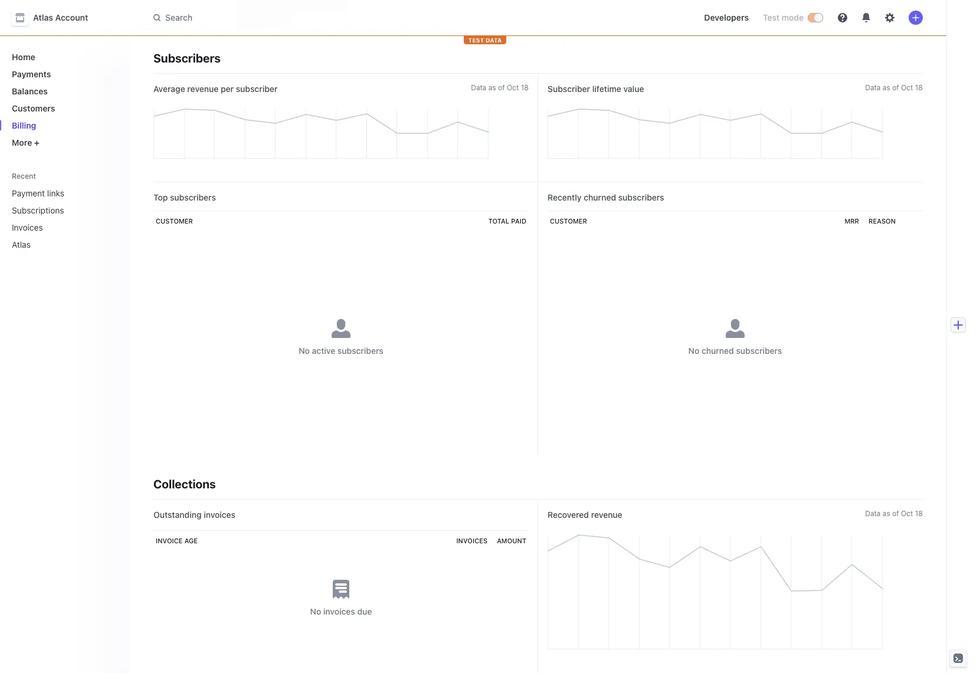 Task type: describe. For each thing, give the bounding box(es) containing it.
atlas link
[[7, 235, 104, 254]]

per
[[221, 84, 234, 94]]

invoices link
[[7, 218, 104, 237]]

payments link
[[7, 64, 120, 84]]

age
[[185, 537, 198, 545]]

subscribers for no churned subscribers
[[736, 346, 782, 356]]

atlas for atlas
[[12, 240, 31, 250]]

home
[[12, 52, 35, 62]]

atlas account
[[33, 12, 88, 22]]

18 for collections
[[916, 509, 923, 518]]

balances
[[12, 86, 48, 96]]

recent
[[12, 172, 36, 181]]

recent navigation links element
[[0, 171, 130, 254]]

core navigation links element
[[7, 47, 120, 152]]

1 horizontal spatial invoices
[[457, 537, 488, 545]]

subscriber
[[236, 84, 278, 94]]

active
[[312, 346, 335, 356]]

top subscribers
[[153, 192, 216, 202]]

settings image
[[886, 13, 895, 22]]

search
[[165, 12, 193, 22]]

test data
[[469, 37, 502, 44]]

subscriptions
[[12, 205, 64, 215]]

no for no churned subscribers
[[689, 346, 700, 356]]

reason
[[869, 217, 896, 225]]

subscribers
[[153, 51, 221, 65]]

developers
[[704, 12, 749, 22]]

subscriber
[[548, 84, 590, 94]]

no for no invoices due
[[310, 607, 321, 617]]

test
[[469, 37, 484, 44]]

outstanding
[[153, 510, 202, 520]]

no churned subscribers
[[689, 346, 782, 356]]

test
[[763, 12, 780, 22]]

churned for recently
[[584, 192, 616, 202]]

data as of oct 18 for subscribers
[[866, 83, 923, 92]]

revenue for recovered
[[591, 510, 623, 520]]

subscribers for no active subscribers
[[338, 346, 384, 356]]

total paid
[[489, 217, 527, 225]]

churned for no
[[702, 346, 734, 356]]

top
[[153, 192, 168, 202]]

balances link
[[7, 81, 120, 101]]

atlas account button
[[12, 9, 100, 26]]

billing link
[[7, 116, 120, 135]]

billing
[[12, 120, 36, 130]]

account
[[55, 12, 88, 22]]

data for subscribers
[[866, 83, 881, 92]]

as for collections
[[883, 509, 891, 518]]

subscriptions link
[[7, 201, 104, 220]]

no for no active subscribers
[[299, 346, 310, 356]]

recovered revenue
[[548, 510, 623, 520]]

average revenue per subscriber
[[153, 84, 278, 94]]

data for collections
[[866, 509, 881, 518]]

subscriber lifetime value
[[548, 84, 644, 94]]

total
[[489, 217, 510, 225]]



Task type: locate. For each thing, give the bounding box(es) containing it.
0 horizontal spatial customer
[[156, 217, 193, 225]]

atlas
[[33, 12, 53, 22], [12, 240, 31, 250]]

0 horizontal spatial revenue
[[187, 84, 219, 94]]

0 vertical spatial churned
[[584, 192, 616, 202]]

of for collections
[[893, 509, 899, 518]]

of for subscribers
[[893, 83, 899, 92]]

no active subscribers
[[299, 346, 384, 356]]

payment
[[12, 188, 45, 198]]

customer
[[156, 217, 193, 225], [550, 217, 587, 225]]

1 vertical spatial revenue
[[591, 510, 623, 520]]

revenue right recovered
[[591, 510, 623, 520]]

help image
[[838, 13, 848, 22]]

payment links
[[12, 188, 64, 198]]

developers link
[[700, 8, 754, 27]]

test mode
[[763, 12, 804, 22]]

revenue left per
[[187, 84, 219, 94]]

18
[[521, 83, 529, 92], [916, 83, 923, 92], [916, 509, 923, 518]]

1 horizontal spatial revenue
[[591, 510, 623, 520]]

customer down top subscribers
[[156, 217, 193, 225]]

invoices left amount
[[457, 537, 488, 545]]

oct for collections
[[901, 509, 914, 518]]

invoices down subscriptions
[[12, 223, 43, 233]]

1 vertical spatial invoices
[[457, 537, 488, 545]]

subscribers for recently churned subscribers
[[619, 192, 665, 202]]

1 vertical spatial atlas
[[12, 240, 31, 250]]

invoices for outstanding
[[204, 510, 236, 520]]

links
[[47, 188, 64, 198]]

customer down recently
[[550, 217, 587, 225]]

amount
[[497, 537, 527, 545]]

data
[[471, 83, 487, 92], [866, 83, 881, 92], [866, 509, 881, 518]]

Search text field
[[146, 7, 479, 29]]

customer for recently
[[550, 217, 587, 225]]

invoice age
[[156, 537, 198, 545]]

due
[[357, 607, 372, 617]]

as
[[489, 83, 496, 92], [883, 83, 891, 92], [883, 509, 891, 518]]

invoices right outstanding
[[204, 510, 236, 520]]

oct for subscribers
[[901, 83, 914, 92]]

0 vertical spatial invoices
[[12, 223, 43, 233]]

no
[[299, 346, 310, 356], [689, 346, 700, 356], [310, 607, 321, 617]]

0 horizontal spatial invoices
[[12, 223, 43, 233]]

more
[[12, 138, 32, 148]]

atlas for atlas account
[[33, 12, 53, 22]]

1 customer from the left
[[156, 217, 193, 225]]

0 horizontal spatial churned
[[584, 192, 616, 202]]

data
[[486, 37, 502, 44]]

subscribers
[[170, 192, 216, 202], [619, 192, 665, 202], [338, 346, 384, 356], [736, 346, 782, 356]]

revenue
[[187, 84, 219, 94], [591, 510, 623, 520]]

1 horizontal spatial atlas
[[33, 12, 53, 22]]

2 horizontal spatial no
[[689, 346, 700, 356]]

invoices left due
[[323, 607, 355, 617]]

revenue for average
[[187, 84, 219, 94]]

atlas left account at top
[[33, 12, 53, 22]]

+
[[34, 138, 40, 148]]

payment links link
[[7, 184, 104, 203]]

as for subscribers
[[883, 83, 891, 92]]

of
[[498, 83, 505, 92], [893, 83, 899, 92], [893, 509, 899, 518]]

lifetime
[[593, 84, 622, 94]]

0 vertical spatial atlas
[[33, 12, 53, 22]]

churned
[[584, 192, 616, 202], [702, 346, 734, 356]]

customers link
[[7, 99, 120, 118]]

1 vertical spatial churned
[[702, 346, 734, 356]]

invoice
[[156, 537, 183, 545]]

mrr
[[845, 217, 860, 225]]

1 horizontal spatial invoices
[[323, 607, 355, 617]]

data as of oct 18
[[471, 83, 529, 92], [866, 83, 923, 92], [866, 509, 923, 518]]

more +
[[12, 138, 40, 148]]

recovered
[[548, 510, 589, 520]]

atlas inside atlas account button
[[33, 12, 53, 22]]

2 customer from the left
[[550, 217, 587, 225]]

0 horizontal spatial atlas
[[12, 240, 31, 250]]

collections
[[153, 477, 216, 491]]

invoices for no
[[323, 607, 355, 617]]

invoices inside recent element
[[12, 223, 43, 233]]

1 horizontal spatial churned
[[702, 346, 734, 356]]

invoices
[[12, 223, 43, 233], [457, 537, 488, 545]]

recently churned subscribers
[[548, 192, 665, 202]]

customers
[[12, 103, 55, 113]]

no invoices due
[[310, 607, 372, 617]]

home link
[[7, 47, 120, 67]]

1 horizontal spatial customer
[[550, 217, 587, 225]]

data as of oct 18 for collections
[[866, 509, 923, 518]]

0 vertical spatial invoices
[[204, 510, 236, 520]]

18 for subscribers
[[916, 83, 923, 92]]

atlas inside atlas link
[[12, 240, 31, 250]]

recently
[[548, 192, 582, 202]]

mode
[[782, 12, 804, 22]]

Search search field
[[146, 7, 479, 29]]

average
[[153, 84, 185, 94]]

1 horizontal spatial no
[[310, 607, 321, 617]]

atlas down subscriptions
[[12, 240, 31, 250]]

1 vertical spatial invoices
[[323, 607, 355, 617]]

0 horizontal spatial no
[[299, 346, 310, 356]]

paid
[[511, 217, 527, 225]]

oct
[[507, 83, 519, 92], [901, 83, 914, 92], [901, 509, 914, 518]]

payments
[[12, 69, 51, 79]]

0 horizontal spatial invoices
[[204, 510, 236, 520]]

outstanding invoices
[[153, 510, 236, 520]]

0 vertical spatial revenue
[[187, 84, 219, 94]]

recent element
[[0, 184, 130, 254]]

customer for top
[[156, 217, 193, 225]]

value
[[624, 84, 644, 94]]

invoices
[[204, 510, 236, 520], [323, 607, 355, 617]]



Task type: vqa. For each thing, say whether or not it's contained in the screenshot.
Terminal in the Recent element
no



